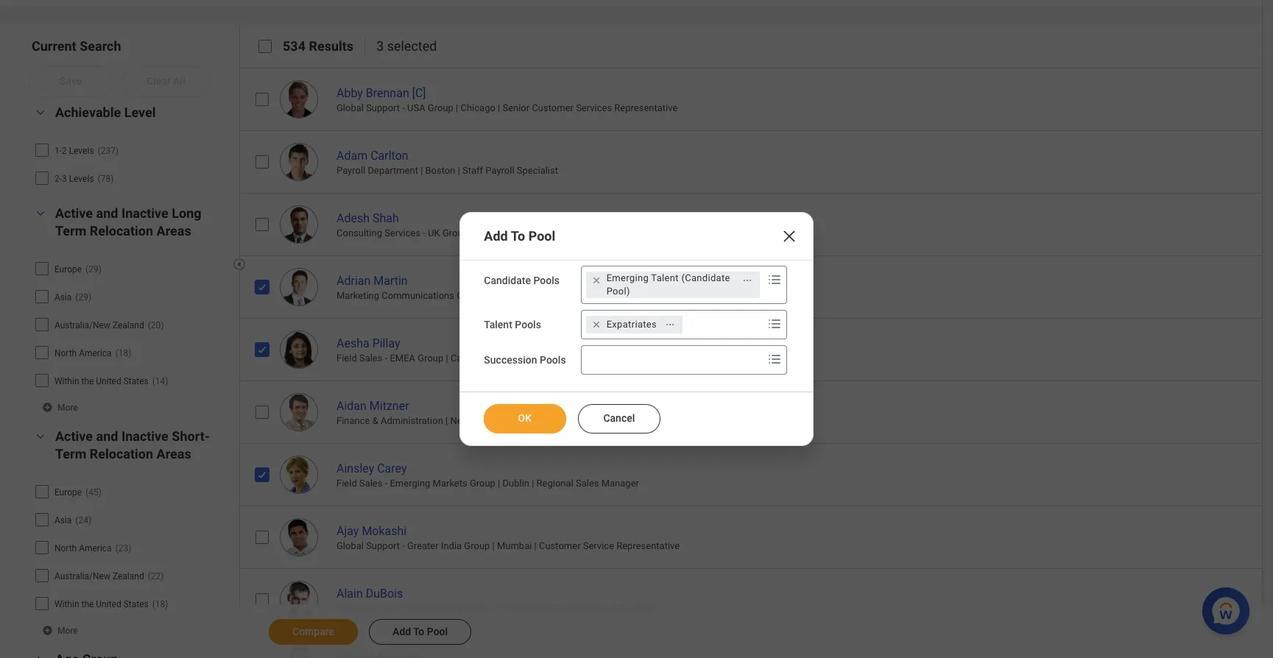 Task type: locate. For each thing, give the bounding box(es) containing it.
global inside ajay mokashi "list item"
[[337, 541, 364, 552]]

2 chevron down image from the top
[[32, 431, 49, 442]]

0 vertical spatial asia
[[54, 292, 72, 303]]

regional for aesha pillay
[[505, 353, 542, 364]]

within the united states for active and inactive short- term relocation areas
[[54, 599, 149, 609]]

1 vertical spatial chevron down image
[[32, 431, 49, 442]]

term for active and inactive short- term relocation areas
[[55, 446, 86, 461]]

0 vertical spatial inactive
[[121, 205, 169, 221]]

534
[[283, 38, 306, 54]]

2 prompts image from the top
[[766, 315, 783, 333]]

| down candidate pools
[[522, 290, 525, 301]]

senior inside the adrian martin list item
[[527, 290, 554, 301]]

1 horizontal spatial payroll
[[485, 165, 514, 176]]

1 vertical spatial the
[[81, 599, 94, 609]]

carlton
[[370, 149, 408, 163]]

| left chicago
[[456, 102, 458, 114]]

montreal
[[504, 603, 542, 614]]

field inside aesha pillay list item
[[337, 353, 357, 364]]

customer
[[532, 102, 574, 114], [539, 541, 581, 552]]

north inside alain dubois list item
[[407, 603, 431, 614]]

manager, down x small icon
[[556, 290, 595, 301]]

active and inactive long term relocation areas group
[[29, 205, 232, 417]]

ok button
[[484, 404, 567, 434]]

-
[[402, 102, 405, 114], [423, 228, 426, 239], [385, 353, 388, 364], [385, 478, 388, 489], [402, 541, 405, 552], [402, 603, 405, 614]]

achievable level group
[[29, 104, 232, 194]]

chevron down image inside active and inactive short- term relocation areas group
[[32, 431, 49, 442]]

candidate pools
[[484, 275, 560, 286]]

cancel button
[[578, 404, 661, 434]]

global for alain
[[337, 603, 364, 614]]

2 communications from the left
[[643, 290, 716, 301]]

service
[[583, 541, 614, 552]]

1 horizontal spatial services
[[576, 102, 612, 114]]

within inside active and inactive short- term relocation areas tree
[[54, 599, 79, 609]]

within the united states
[[54, 376, 149, 386], [54, 599, 149, 609]]

sales
[[359, 353, 382, 364], [544, 353, 567, 364], [359, 478, 382, 489], [576, 478, 599, 489]]

the inside active and inactive long term relocation areas tree
[[81, 376, 94, 386]]

marketing down adrian
[[337, 290, 379, 301]]

- for shah
[[423, 228, 426, 239]]

customer up specialist
[[532, 102, 574, 114]]

0 vertical spatial relocation
[[90, 223, 153, 238]]

manager
[[557, 228, 594, 239], [570, 353, 608, 364], [601, 478, 639, 489]]

| left staff
[[458, 165, 460, 176]]

2 north america from the top
[[54, 543, 112, 553]]

0 vertical spatial term
[[55, 223, 86, 238]]

0 vertical spatial north america
[[54, 348, 112, 358]]

0 vertical spatial zealand
[[113, 320, 144, 330]]

1 vertical spatial america
[[79, 543, 112, 553]]

1 north america from the top
[[54, 348, 112, 358]]

north inside active and inactive long term relocation areas tree
[[54, 348, 77, 358]]

add
[[484, 228, 508, 244]]

1 vertical spatial manager
[[570, 353, 608, 364]]

field down the aesha
[[337, 353, 357, 364]]

[c]
[[412, 86, 426, 100]]

global down alain
[[337, 603, 364, 614]]

1 vertical spatial regional
[[536, 478, 573, 489]]

1 field from the top
[[337, 353, 357, 364]]

united inside active and inactive long term relocation areas tree
[[96, 376, 121, 386]]

north inside active and inactive short- term relocation areas tree
[[54, 543, 77, 553]]

3 inside achievable level tree
[[62, 174, 67, 184]]

1 vertical spatial australia/new
[[54, 571, 110, 581]]

pools
[[533, 275, 560, 286], [515, 319, 541, 331], [540, 354, 566, 366]]

talent
[[651, 272, 679, 283], [484, 319, 512, 331]]

1 and from the top
[[96, 205, 118, 221]]

2 vertical spatial pools
[[540, 354, 566, 366]]

ajay mokashi list item
[[239, 506, 1273, 568]]

regional right the dublin
[[536, 478, 573, 489]]

0 vertical spatial talent
[[651, 272, 679, 283]]

0 vertical spatial manager,
[[556, 290, 595, 301]]

- down pillay
[[385, 353, 388, 364]]

field
[[337, 353, 357, 364], [337, 478, 357, 489]]

check small image
[[253, 341, 271, 358]]

short-
[[172, 428, 210, 444]]

0 vertical spatial emerging
[[606, 272, 649, 283]]

2 states from the top
[[123, 599, 149, 609]]

check small image inside the adrian martin list item
[[253, 278, 271, 296]]

the
[[81, 376, 94, 386], [81, 599, 94, 609]]

1 chevron down image from the top
[[32, 208, 49, 219]]

active for active and inactive long term relocation areas
[[55, 205, 93, 221]]

1 vertical spatial north america
[[54, 543, 112, 553]]

representative inside the abby brennan [c] list item
[[614, 102, 678, 114]]

relocation inside active and inactive long term relocation areas
[[90, 223, 153, 238]]

regional down talent pools
[[505, 353, 542, 364]]

1 vertical spatial united
[[96, 599, 121, 609]]

1 relocation from the top
[[90, 223, 153, 238]]

ainsley carey link
[[337, 459, 407, 475]]

1 vertical spatial term
[[55, 446, 86, 461]]

1 vertical spatial europe
[[54, 487, 82, 498]]

united for active and inactive long term relocation areas
[[96, 376, 121, 386]]

- inside the abby brennan [c] list item
[[402, 102, 405, 114]]

1 vertical spatial australia/new zealand
[[54, 571, 144, 581]]

1 areas from the top
[[156, 223, 191, 238]]

2 areas from the top
[[156, 446, 191, 461]]

group left atlanta
[[457, 290, 482, 301]]

group inside alain dubois list item
[[472, 603, 497, 614]]

- down dubois at bottom left
[[402, 603, 405, 614]]

Succession Pools field
[[581, 347, 763, 373]]

- left greater
[[402, 541, 405, 552]]

1 vertical spatial prompts image
[[766, 315, 783, 333]]

2 relocation from the top
[[90, 446, 153, 461]]

inactive for long
[[121, 205, 169, 221]]

and inside the active and inactive short- term relocation areas
[[96, 428, 118, 444]]

group right uk
[[442, 228, 468, 239]]

3 left selected
[[376, 38, 384, 54]]

group right emea
[[418, 353, 443, 364]]

zealand
[[113, 320, 144, 330], [113, 571, 144, 581]]

australia/new zealand
[[54, 320, 144, 330], [54, 571, 144, 581]]

0 vertical spatial prompts image
[[766, 271, 783, 289]]

manager inside ainsley carey list item
[[601, 478, 639, 489]]

1 vertical spatial talent
[[484, 319, 512, 331]]

department
[[368, 165, 418, 176]]

1 inactive from the top
[[121, 205, 169, 221]]

manager for carey
[[601, 478, 639, 489]]

chevron down image inside active and inactive long term relocation areas group
[[32, 208, 49, 219]]

0 vertical spatial services
[[576, 102, 612, 114]]

areas for short-
[[156, 446, 191, 461]]

0 vertical spatial manager
[[557, 228, 594, 239]]

0 vertical spatial areas
[[156, 223, 191, 238]]

0 vertical spatial representative
[[614, 102, 678, 114]]

manager, right montreal
[[549, 603, 589, 614]]

0 vertical spatial australia/new zealand
[[54, 320, 144, 330]]

1 payroll from the left
[[337, 165, 365, 176]]

- down carey at the left bottom
[[385, 478, 388, 489]]

related actions image
[[665, 319, 675, 330]]

achievable level tree
[[35, 138, 227, 191]]

cancel
[[604, 412, 635, 424]]

asia
[[54, 292, 72, 303], [54, 515, 72, 526]]

field down ainsley
[[337, 478, 357, 489]]

| left 'mumbai'
[[492, 541, 495, 552]]

communications
[[382, 290, 454, 301], [643, 290, 716, 301]]

north
[[54, 348, 77, 358], [54, 543, 77, 553], [407, 603, 431, 614]]

prompts image
[[766, 271, 783, 289], [766, 315, 783, 333]]

&
[[372, 415, 378, 426]]

x image
[[780, 228, 798, 245]]

0 horizontal spatial payroll
[[337, 165, 365, 176]]

term inside active and inactive long term relocation areas
[[55, 223, 86, 238]]

manager down 'cancel' button
[[601, 478, 639, 489]]

0 vertical spatial chevron down image
[[32, 208, 49, 219]]

0 vertical spatial australia/new
[[54, 320, 110, 330]]

active and inactive short- term relocation areas group
[[29, 428, 232, 640]]

1 vertical spatial relocation
[[90, 446, 153, 461]]

chevron down image
[[32, 107, 49, 118]]

- inside ajay mokashi "list item"
[[402, 541, 405, 552]]

1 horizontal spatial emerging
[[606, 272, 649, 283]]

1 states from the top
[[123, 376, 149, 386]]

europe inside active and inactive short- term relocation areas tree
[[54, 487, 82, 498]]

atlanta
[[490, 290, 520, 301]]

within the united states inside active and inactive long term relocation areas tree
[[54, 376, 149, 386]]

0 vertical spatial customer
[[532, 102, 574, 114]]

2 asia from the top
[[54, 515, 72, 526]]

candidate
[[484, 275, 531, 286]]

0 vertical spatial within
[[54, 376, 79, 386]]

support for brennan
[[366, 102, 400, 114]]

0 vertical spatial regional
[[505, 353, 542, 364]]

europe inside active and inactive long term relocation areas tree
[[54, 264, 82, 275]]

0 vertical spatial senior
[[502, 102, 530, 114]]

marketing down x small icon
[[598, 290, 641, 301]]

| right the dublin
[[532, 478, 534, 489]]

global down ajay
[[337, 541, 364, 552]]

manager inside aesha pillay list item
[[570, 353, 608, 364]]

1 vertical spatial senior
[[527, 290, 554, 301]]

| left atlanta
[[485, 290, 487, 301]]

- for pillay
[[385, 353, 388, 364]]

list item
[[239, 631, 1273, 658]]

within inside active and inactive long term relocation areas tree
[[54, 376, 79, 386]]

2 australia/new from the top
[[54, 571, 110, 581]]

1 vertical spatial services
[[384, 228, 421, 239]]

0 horizontal spatial services
[[384, 228, 421, 239]]

0 vertical spatial within the united states
[[54, 376, 149, 386]]

adesh shah link
[[337, 208, 399, 225]]

group inside ajay mokashi "list item"
[[464, 541, 490, 552]]

1 vertical spatial zealand
[[113, 571, 144, 581]]

2 zealand from the top
[[113, 571, 144, 581]]

- inside alain dubois list item
[[402, 603, 405, 614]]

1 europe from the top
[[54, 264, 82, 275]]

2 active from the top
[[55, 428, 93, 444]]

0 vertical spatial active
[[55, 205, 93, 221]]

representative inside ajay mokashi "list item"
[[616, 541, 680, 552]]

representative for abby brennan [c]
[[614, 102, 678, 114]]

1 vertical spatial customer
[[539, 541, 581, 552]]

adam carlton list item
[[239, 130, 1273, 193]]

1 levels from the top
[[69, 146, 94, 156]]

relocation inside the active and inactive short- term relocation areas
[[90, 446, 153, 461]]

1 horizontal spatial talent
[[651, 272, 679, 283]]

field inside ainsley carey list item
[[337, 478, 357, 489]]

payroll right staff
[[485, 165, 514, 176]]

2 vertical spatial manager
[[601, 478, 639, 489]]

2 levels from the top
[[69, 174, 94, 184]]

check small image inside ainsley carey list item
[[253, 466, 271, 484]]

2 vertical spatial america
[[434, 603, 469, 614]]

manager for pillay
[[570, 353, 608, 364]]

1 vertical spatial representative
[[616, 541, 680, 552]]

- left uk
[[423, 228, 426, 239]]

areas
[[156, 223, 191, 238], [156, 446, 191, 461]]

level
[[124, 104, 156, 120]]

expatriates, press delete to clear value. option
[[586, 316, 683, 334]]

1 vertical spatial inactive
[[121, 428, 169, 444]]

usa
[[407, 102, 425, 114]]

representative
[[614, 102, 678, 114], [616, 541, 680, 552]]

2 within the united states from the top
[[54, 599, 149, 609]]

0 horizontal spatial talent
[[484, 319, 512, 331]]

services inside the abby brennan [c] list item
[[576, 102, 612, 114]]

1 vertical spatial pools
[[515, 319, 541, 331]]

talent down atlanta
[[484, 319, 512, 331]]

0 vertical spatial check small image
[[253, 278, 271, 296]]

term inside the active and inactive short- term relocation areas
[[55, 446, 86, 461]]

1 vertical spatial and
[[96, 428, 118, 444]]

emerging
[[606, 272, 649, 283], [390, 478, 430, 489]]

pools down marketing communications group   |   atlanta   |   senior manager, marketing communications
[[515, 319, 541, 331]]

prompts image
[[766, 350, 783, 368]]

1 the from the top
[[81, 376, 94, 386]]

x small image
[[589, 317, 604, 332]]

- inside adesh shah list item
[[423, 228, 426, 239]]

support for mokashi
[[366, 541, 400, 552]]

add to pool dialog
[[460, 212, 813, 446]]

1 vertical spatial within
[[54, 599, 79, 609]]

prompts image up prompts icon
[[766, 315, 783, 333]]

global
[[337, 102, 364, 114], [337, 541, 364, 552], [337, 603, 364, 614], [591, 603, 618, 614]]

america inside alain dubois list item
[[434, 603, 469, 614]]

term for active and inactive long term relocation areas
[[55, 223, 86, 238]]

relocation for long
[[90, 223, 153, 238]]

| right add
[[510, 228, 512, 239]]

abby brennan [c] list item
[[239, 68, 1273, 130]]

carey
[[377, 461, 407, 475]]

emerging down carey at the left bottom
[[390, 478, 430, 489]]

0 vertical spatial the
[[81, 376, 94, 386]]

resource
[[514, 228, 554, 239]]

1 prompts image from the top
[[766, 271, 783, 289]]

1 australia/new from the top
[[54, 320, 110, 330]]

1 vertical spatial field
[[337, 478, 357, 489]]

2 term from the top
[[55, 446, 86, 461]]

1 horizontal spatial marketing
[[598, 290, 641, 301]]

the for active and inactive short- term relocation areas
[[81, 599, 94, 609]]

- left usa
[[402, 102, 405, 114]]

abby
[[337, 86, 363, 100]]

manager, inside the adrian martin list item
[[556, 290, 595, 301]]

services inside adesh shah list item
[[384, 228, 421, 239]]

2
[[62, 146, 67, 156]]

1 horizontal spatial communications
[[643, 290, 716, 301]]

customer inside ajay mokashi "list item"
[[539, 541, 581, 552]]

1 asia from the top
[[54, 292, 72, 303]]

1 term from the top
[[55, 223, 86, 238]]

2-3 levels
[[54, 174, 94, 184]]

2 the from the top
[[81, 599, 94, 609]]

filter search field
[[29, 37, 242, 658]]

- for brennan
[[402, 102, 405, 114]]

north america
[[54, 348, 112, 358], [54, 543, 112, 553]]

2 within from the top
[[54, 599, 79, 609]]

3 down "2"
[[62, 174, 67, 184]]

expatriates element
[[606, 318, 657, 331]]

0 vertical spatial america
[[79, 348, 112, 358]]

aesha pillay
[[337, 336, 400, 350]]

north america inside active and inactive long term relocation areas tree
[[54, 348, 112, 358]]

1 vertical spatial levels
[[69, 174, 94, 184]]

2 united from the top
[[96, 599, 121, 609]]

emerging up pool)
[[606, 272, 649, 283]]

communications down martin
[[382, 290, 454, 301]]

communications up related actions image
[[643, 290, 716, 301]]

- inside aesha pillay list item
[[385, 353, 388, 364]]

pools for talent pools
[[515, 319, 541, 331]]

global down abby
[[337, 102, 364, 114]]

areas down short-
[[156, 446, 191, 461]]

adrian martin link
[[337, 271, 408, 288]]

emerging talent (candidate pool) element
[[606, 272, 734, 298]]

inactive left short-
[[121, 428, 169, 444]]

0 horizontal spatial marketing
[[337, 290, 379, 301]]

0 vertical spatial and
[[96, 205, 118, 221]]

alain dubois list item
[[239, 568, 1273, 631]]

- inside ainsley carey list item
[[385, 478, 388, 489]]

ainsley carey
[[337, 461, 407, 475]]

0 horizontal spatial emerging
[[390, 478, 430, 489]]

global for ajay
[[337, 541, 364, 552]]

support inside the abby brennan [c] list item
[[366, 102, 400, 114]]

inactive for short-
[[121, 428, 169, 444]]

0 vertical spatial pools
[[533, 275, 560, 286]]

payroll down adam
[[337, 165, 365, 176]]

regional inside ainsley carey list item
[[536, 478, 573, 489]]

prompts image right related actions icon
[[766, 271, 783, 289]]

3
[[376, 38, 384, 54], [62, 174, 67, 184]]

1 vertical spatial emerging
[[390, 478, 430, 489]]

2 europe from the top
[[54, 487, 82, 498]]

pool)
[[606, 286, 630, 297]]

0 vertical spatial united
[[96, 376, 121, 386]]

1 vertical spatial states
[[123, 599, 149, 609]]

regional inside aesha pillay list item
[[505, 353, 542, 364]]

asia inside active and inactive short- term relocation areas tree
[[54, 515, 72, 526]]

inactive inside active and inactive long term relocation areas
[[121, 205, 169, 221]]

1 within from the top
[[54, 376, 79, 386]]

check small image
[[253, 278, 271, 296], [253, 466, 271, 484]]

europe
[[54, 264, 82, 275], [54, 487, 82, 498]]

the inside active and inactive short- term relocation areas tree
[[81, 599, 94, 609]]

regional for ainsley carey
[[536, 478, 573, 489]]

levels right "2"
[[69, 146, 94, 156]]

group inside ainsley carey list item
[[470, 478, 495, 489]]

1 horizontal spatial 3
[[376, 38, 384, 54]]

senior
[[502, 102, 530, 114], [527, 290, 554, 301]]

aidan mitzner list item
[[239, 380, 1273, 443]]

1 australia/new zealand from the top
[[54, 320, 144, 330]]

group right usa
[[428, 102, 453, 114]]

group inside the adrian martin list item
[[457, 290, 482, 301]]

1 vertical spatial north
[[54, 543, 77, 553]]

and inside active and inactive long term relocation areas
[[96, 205, 118, 221]]

areas inside the active and inactive short- term relocation areas
[[156, 446, 191, 461]]

alain dubois link
[[337, 584, 403, 601]]

2 inactive from the top
[[121, 428, 169, 444]]

asia inside active and inactive long term relocation areas tree
[[54, 292, 72, 303]]

2 check small image from the top
[[253, 466, 271, 484]]

1 vertical spatial manager,
[[549, 603, 589, 614]]

1 vertical spatial within the united states
[[54, 599, 149, 609]]

1 united from the top
[[96, 376, 121, 386]]

0 vertical spatial field
[[337, 353, 357, 364]]

areas down long
[[156, 223, 191, 238]]

states inside active and inactive short- term relocation areas tree
[[123, 599, 149, 609]]

emerging inside ainsley carey list item
[[390, 478, 430, 489]]

chevron down image for active and inactive long term relocation areas
[[32, 208, 49, 219]]

chicago
[[461, 102, 495, 114]]

| left new
[[445, 415, 448, 426]]

group inside aesha pillay list item
[[418, 353, 443, 364]]

senior down candidate pools
[[527, 290, 554, 301]]

chevron down image for active and inactive short- term relocation areas
[[32, 431, 49, 442]]

chevron down image
[[32, 208, 49, 219], [32, 431, 49, 442]]

0 horizontal spatial 3
[[62, 174, 67, 184]]

current
[[32, 38, 76, 54]]

manager down x small image
[[570, 353, 608, 364]]

the for active and inactive long term relocation areas
[[81, 376, 94, 386]]

senior right chicago
[[502, 102, 530, 114]]

emerging inside 'emerging talent (candidate pool)'
[[606, 272, 649, 283]]

australia/new inside active and inactive long term relocation areas tree
[[54, 320, 110, 330]]

related actions image
[[742, 275, 752, 286]]

active inside active and inactive long term relocation areas
[[55, 205, 93, 221]]

services
[[576, 102, 612, 114], [384, 228, 421, 239]]

talent left (candidate
[[651, 272, 679, 283]]

prompts image for talent pools
[[766, 315, 783, 333]]

0 vertical spatial levels
[[69, 146, 94, 156]]

pools up marketing communications group   |   atlanta   |   senior manager, marketing communications
[[533, 275, 560, 286]]

support inside ajay mokashi "list item"
[[366, 541, 400, 552]]

inactive inside the active and inactive short- term relocation areas
[[121, 428, 169, 444]]

2 and from the top
[[96, 428, 118, 444]]

2 australia/new zealand from the top
[[54, 571, 144, 581]]

2 vertical spatial north
[[407, 603, 431, 614]]

areas inside active and inactive long term relocation areas
[[156, 223, 191, 238]]

manager right "pool"
[[557, 228, 594, 239]]

0 vertical spatial north
[[54, 348, 77, 358]]

within
[[54, 376, 79, 386], [54, 599, 79, 609]]

group left montreal
[[472, 603, 497, 614]]

1 zealand from the top
[[113, 320, 144, 330]]

levels right "2-"
[[69, 174, 94, 184]]

payroll department   |   boston   |   staff payroll specialist
[[337, 165, 558, 176]]

1 vertical spatial areas
[[156, 446, 191, 461]]

0 vertical spatial 3
[[376, 38, 384, 54]]

regional
[[505, 353, 542, 364], [536, 478, 573, 489]]

0 vertical spatial states
[[123, 376, 149, 386]]

customer inside the abby brennan [c] list item
[[532, 102, 574, 114]]

2 field from the top
[[337, 478, 357, 489]]

ainsley carey list item
[[239, 443, 1273, 506]]

1 vertical spatial check small image
[[253, 466, 271, 484]]

australia/new zealand inside active and inactive long term relocation areas tree
[[54, 320, 144, 330]]

australia/new
[[54, 320, 110, 330], [54, 571, 110, 581]]

1 check small image from the top
[[253, 278, 271, 296]]

| right 'mumbai'
[[534, 541, 537, 552]]

emerging talent (candidate pool), press delete to clear value. option
[[586, 272, 760, 298]]

support
[[366, 102, 400, 114], [366, 541, 400, 552], [366, 603, 400, 614], [620, 603, 654, 614]]

states for active and inactive long term relocation areas
[[123, 376, 149, 386]]

0 vertical spatial europe
[[54, 264, 82, 275]]

1 active from the top
[[55, 205, 93, 221]]

1 vertical spatial asia
[[54, 515, 72, 526]]

global inside the abby brennan [c] list item
[[337, 102, 364, 114]]

- for mokashi
[[402, 541, 405, 552]]

zealand inside active and inactive short- term relocation areas tree
[[113, 571, 144, 581]]

martin
[[374, 274, 408, 288]]

customer left service
[[539, 541, 581, 552]]

active inside the active and inactive short- term relocation areas
[[55, 428, 93, 444]]

and
[[96, 205, 118, 221], [96, 428, 118, 444]]

inactive
[[121, 205, 169, 221], [121, 428, 169, 444]]

inactive left long
[[121, 205, 169, 221]]

group right "india"
[[464, 541, 490, 552]]

states inside active and inactive long term relocation areas tree
[[123, 376, 149, 386]]

adam
[[337, 149, 368, 163]]

aidan mitzner link
[[337, 396, 409, 413]]

0 horizontal spatial communications
[[382, 290, 454, 301]]

united inside active and inactive short- term relocation areas tree
[[96, 599, 121, 609]]

within the united states inside active and inactive short- term relocation areas tree
[[54, 599, 149, 609]]

1 vertical spatial 3
[[62, 174, 67, 184]]

markets
[[433, 478, 467, 489]]

pools right succession
[[540, 354, 566, 366]]

group right "markets"
[[470, 478, 495, 489]]

1 within the united states from the top
[[54, 376, 149, 386]]

1 vertical spatial active
[[55, 428, 93, 444]]



Task type: vqa. For each thing, say whether or not it's contained in the screenshot.


Task type: describe. For each thing, give the bounding box(es) containing it.
adrian martin
[[337, 274, 408, 288]]

york
[[472, 415, 491, 426]]

australia/new zealand inside active and inactive short- term relocation areas tree
[[54, 571, 144, 581]]

pools for candidate pools
[[533, 275, 560, 286]]

aidan mitzner
[[337, 399, 409, 413]]

1 communications from the left
[[382, 290, 454, 301]]

succession
[[484, 354, 537, 366]]

europe for active and inactive short- term relocation areas
[[54, 487, 82, 498]]

adam carlton link
[[337, 146, 408, 163]]

executive
[[498, 415, 538, 426]]

field sales - emea group   |   cape town   |   regional sales manager
[[337, 353, 608, 364]]

emea
[[390, 353, 415, 364]]

| left montreal
[[500, 603, 502, 614]]

manager, inside alain dubois list item
[[549, 603, 589, 614]]

ainsley
[[337, 461, 374, 475]]

support for dubois
[[366, 603, 400, 614]]

field for aesha
[[337, 353, 357, 364]]

ajay
[[337, 524, 359, 538]]

long
[[172, 205, 201, 221]]

1-
[[54, 146, 62, 156]]

india
[[441, 541, 462, 552]]

534 results
[[283, 38, 354, 54]]

levels for 2-3 levels
[[69, 174, 94, 184]]

sales down 'aesha pillay' at bottom left
[[359, 353, 382, 364]]

emerging talent (candidate pool)
[[606, 272, 730, 297]]

abby brennan [c]
[[337, 86, 426, 100]]

global for abby
[[337, 102, 364, 114]]

sales up service
[[576, 478, 599, 489]]

mumbai
[[497, 541, 532, 552]]

europe for active and inactive long term relocation areas
[[54, 264, 82, 275]]

group inside adesh shah list item
[[442, 228, 468, 239]]

aesha pillay list item
[[239, 318, 1273, 380]]

asia for active and inactive long term relocation areas
[[54, 292, 72, 303]]

pools for succession pools
[[540, 354, 566, 366]]

- for carey
[[385, 478, 388, 489]]

town
[[475, 353, 498, 364]]

dubois
[[366, 587, 403, 601]]

consulting services - uk group   |   london   |   resource manager
[[337, 228, 594, 239]]

to
[[511, 228, 525, 244]]

achievable level
[[55, 104, 156, 120]]

| right town
[[500, 353, 503, 364]]

ok
[[518, 412, 532, 424]]

prompts image for candidate pools
[[766, 271, 783, 289]]

search
[[80, 38, 121, 54]]

customer for abby brennan [c]
[[532, 102, 574, 114]]

active and inactive long term relocation areas
[[55, 205, 201, 238]]

global support - north america group   |   montreal   |   manager, global support
[[337, 603, 654, 614]]

uk
[[428, 228, 440, 239]]

within for active and inactive long term relocation areas
[[54, 376, 79, 386]]

north america inside active and inactive short- term relocation areas tree
[[54, 543, 112, 553]]

zealand inside active and inactive long term relocation areas tree
[[113, 320, 144, 330]]

america inside active and inactive short- term relocation areas tree
[[79, 543, 112, 553]]

adrian martin list item
[[239, 255, 1273, 318]]

abby brennan [c] link
[[337, 83, 426, 100]]

finance & administration   |   new york   |   executive assistant
[[337, 415, 581, 426]]

within for active and inactive short- term relocation areas
[[54, 599, 79, 609]]

staff
[[462, 165, 483, 176]]

1 marketing from the left
[[337, 290, 379, 301]]

| right chicago
[[498, 102, 500, 114]]

new
[[450, 415, 469, 426]]

- for dubois
[[402, 603, 405, 614]]

| left the dublin
[[498, 478, 500, 489]]

manager inside adesh shah list item
[[557, 228, 594, 239]]

field sales - emerging markets group   |   dublin   |   regional sales manager
[[337, 478, 639, 489]]

talent pools
[[484, 319, 541, 331]]

x small image
[[589, 273, 604, 288]]

consulting
[[337, 228, 382, 239]]

alain dubois
[[337, 587, 403, 601]]

relocation for short-
[[90, 446, 153, 461]]

sales right succession
[[544, 353, 567, 364]]

global support - usa group   |   chicago   |   senior customer services representative
[[337, 102, 678, 114]]

active and inactive short- term relocation areas button
[[55, 428, 210, 461]]

greater
[[407, 541, 439, 552]]

brennan
[[366, 86, 409, 100]]

representative for ajay mokashi
[[616, 541, 680, 552]]

| right york
[[493, 415, 495, 426]]

ajay mokashi link
[[337, 521, 407, 538]]

active and inactive long term relocation areas tree
[[35, 256, 227, 393]]

succession pools
[[484, 354, 566, 366]]

adesh shah
[[337, 211, 399, 225]]

pool
[[528, 228, 555, 244]]

customer for ajay mokashi
[[539, 541, 581, 552]]

adam carlton
[[337, 149, 408, 163]]

aesha
[[337, 336, 369, 350]]

cape
[[451, 353, 472, 364]]

| left cape
[[446, 353, 448, 364]]

global support - greater india group   |   mumbai   |   customer service representative
[[337, 541, 680, 552]]

states for active and inactive short- term relocation areas
[[123, 599, 149, 609]]

dublin
[[503, 478, 529, 489]]

america inside active and inactive long term relocation areas tree
[[79, 348, 112, 358]]

aidan
[[337, 399, 367, 413]]

results
[[309, 38, 354, 54]]

london
[[475, 228, 507, 239]]

expatriates
[[606, 319, 657, 330]]

senior inside the abby brennan [c] list item
[[502, 102, 530, 114]]

mokashi
[[362, 524, 407, 538]]

active and inactive short- term relocation areas
[[55, 428, 210, 461]]

2 marketing from the left
[[598, 290, 641, 301]]

sales down the ainsley carey
[[359, 478, 382, 489]]

active for active and inactive short- term relocation areas
[[55, 428, 93, 444]]

shah
[[373, 211, 399, 225]]

current search
[[32, 38, 121, 54]]

global down service
[[591, 603, 618, 614]]

administration
[[381, 415, 443, 426]]

3 selected
[[376, 38, 437, 54]]

and for active and inactive long term relocation areas
[[96, 205, 118, 221]]

finance
[[337, 415, 370, 426]]

group inside the abby brennan [c] list item
[[428, 102, 453, 114]]

active and inactive short- term relocation areas tree
[[35, 479, 227, 616]]

| right montreal
[[545, 603, 547, 614]]

2 payroll from the left
[[485, 165, 514, 176]]

asia for active and inactive short- term relocation areas
[[54, 515, 72, 526]]

talent inside 'emerging talent (candidate pool)'
[[651, 272, 679, 283]]

selected
[[387, 38, 437, 54]]

check small image for adrian martin
[[253, 278, 271, 296]]

and for active and inactive short- term relocation areas
[[96, 428, 118, 444]]

2-
[[54, 174, 62, 184]]

(candidate
[[681, 272, 730, 283]]

mitzner
[[370, 399, 409, 413]]

levels for 1-2 levels
[[69, 146, 94, 156]]

add to pool
[[484, 228, 555, 244]]

alain
[[337, 587, 363, 601]]

within the united states for active and inactive long term relocation areas
[[54, 376, 149, 386]]

adrian
[[337, 274, 371, 288]]

pillay
[[372, 336, 400, 350]]

australia/new inside active and inactive short- term relocation areas tree
[[54, 571, 110, 581]]

ajay mokashi
[[337, 524, 407, 538]]

adesh shah list item
[[239, 193, 1273, 255]]

united for active and inactive short- term relocation areas
[[96, 599, 121, 609]]

| left london
[[471, 228, 473, 239]]

| left boston at the left top of page
[[421, 165, 423, 176]]

active and inactive long term relocation areas button
[[55, 205, 201, 238]]

adesh
[[337, 211, 370, 225]]

aesha pillay link
[[337, 333, 400, 350]]

check small image for ainsley carey
[[253, 466, 271, 484]]

areas for long
[[156, 223, 191, 238]]

specialist
[[517, 165, 558, 176]]

achievable
[[55, 104, 121, 120]]

field for ainsley
[[337, 478, 357, 489]]



